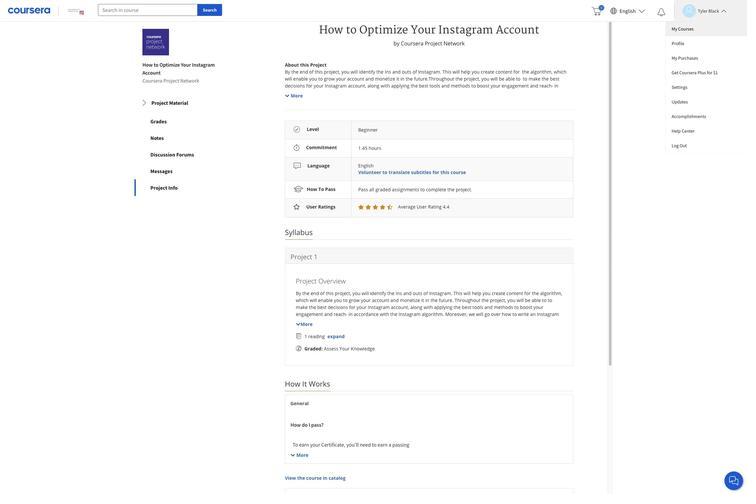 Task type: describe. For each thing, give the bounding box(es) containing it.
grade
[[295, 450, 307, 456]]

about inside by the end of this project, you will identify the ins and outs of instagram. this will help you create content for  the algorithm, which will enable you to grow your account and monetize it in the future. throughout the project, you will be able to  to make the best decisions for your instagram account, along with applying the best tools and methods to boost your engagement and reach- in accordance with the instagram algorithm. moreover, we will go over how to write an instagram bio and we will use different tools to create instagram story highlights that are essential for your business. this guided project is best for instagram users who are looking towards growing their account and increasing their business presence through instagramin this project we will use some free tools like canva, which will help you make different designs easily and the best thing about canva is that it's free!
[[336, 339, 349, 346]]

users inside about this project by the end of this project, you will identify the ins and outs of instagram. this will help you create content for  the algorithm, which will enable you to grow your account and monetize it in the future.throughout the project, you will be able to  to make the best decisions for your instagram account, along with applying the best tools and methods to boost your engagement and reach- in accordance with the instagram algorithm. moreover, we will go over how to write an instagram bio and we will use different tools to create instagram story highlights that are essential for your business. this guided project is best for instagram users who are looking towards growing their account and increasing their business presence through instagram in this project we will use some free tools like canva, which will help you make different designs easily and the best thing about canva is that it's free!
[[373, 104, 385, 110]]

purchases
[[678, 55, 698, 61]]

to inside how to optimize your instagram account coursera project network
[[154, 61, 158, 68]]

towards inside by the end of this project, you will identify the ins and outs of instagram. this will help you create content for  the algorithm, which will enable you to grow your account and monetize it in the future. throughout the project, you will be able to  to make the best decisions for your instagram account, along with applying the best tools and methods to boost your engagement and reach- in accordance with the instagram algorithm. moreover, we will go over how to write an instagram bio and we will use different tools to create instagram story highlights that are essential for your business. this guided project is best for instagram users who are looking towards growing their account and increasing their business presence through instagramin this project we will use some free tools like canva, which will help you make different designs easily and the best thing about canva is that it's free!
[[407, 325, 424, 332]]

a
[[389, 442, 391, 449]]

able inside about this project by the end of this project, you will identify the ins and outs of instagram. this will help you create content for  the algorithm, which will enable you to grow your account and monetize it in the future.throughout the project, you will be able to  to make the best decisions for your instagram account, along with applying the best tools and methods to boost your engagement and reach- in accordance with the instagram algorithm. moreover, we will go over how to write an instagram bio and we will use different tools to create instagram story highlights that are essential for your business. this guided project is best for instagram users who are looking towards growing their account and increasing their business presence through instagram in this project we will use some free tools like canva, which will help you make different designs easily and the best thing about canva is that it's free!
[[506, 76, 515, 82]]

1 vertical spatial course
[[306, 475, 322, 482]]

end inside by the end of this project, you will identify the ins and outs of instagram. this will help you create content for  the algorithm, which will enable you to grow your account and monetize it in the future. throughout the project, you will be able to  to make the best decisions for your instagram account, along with applying the best tools and methods to boost your engagement and reach- in accordance with the instagram algorithm. moreover, we will go over how to write an instagram bio and we will use different tools to create instagram story highlights that are essential for your business. this guided project is best for instagram users who are looking towards growing their account and increasing their business presence through instagramin this project we will use some free tools like canva, which will help you make different designs easily and the best thing about canva is that it's free!
[[311, 290, 319, 297]]

there
[[352, 466, 364, 472]]

network inside the how to optimize your instagram account by coursera project network
[[444, 40, 465, 47]]

pass all graded assignments to complete the project.
[[358, 187, 472, 193]]

about
[[285, 62, 299, 68]]

how to optimize your instagram account coursera project network
[[142, 61, 215, 84]]

updates
[[672, 99, 688, 105]]

canva, inside about this project by the end of this project, you will identify the ins and outs of instagram. this will help you create content for  the algorithm, which will enable you to grow your account and monetize it in the future.throughout the project, you will be able to  to make the best decisions for your instagram account, along with applying the best tools and methods to boost your engagement and reach- in accordance with the instagram algorithm. moreover, we will go over how to write an instagram bio and we will use different tools to create instagram story highlights that are essential for your business. this guided project is best for instagram users who are looking towards growing their account and increasing their business presence through instagram in this project we will use some free tools like canva, which will help you make different designs easily and the best thing about canva is that it's free!
[[384, 125, 398, 131]]

passing
[[392, 442, 409, 449]]

instagramin
[[314, 332, 341, 339]]

essential inside about this project by the end of this project, you will identify the ins and outs of instagram. this will help you create content for  the algorithm, which will enable you to grow your account and monetize it in the future.throughout the project, you will be able to  to make the best decisions for your instagram account, along with applying the best tools and methods to boost your engagement and reach- in accordance with the instagram algorithm. moreover, we will go over how to write an instagram bio and we will use different tools to create instagram story highlights that are essential for your business. this guided project is best for instagram users who are looking towards growing their account and increasing their business presence through instagram in this project we will use some free tools like canva, which will help you make different designs easily and the best thing about canva is that it's free!
[[375, 97, 394, 103]]

chat with us image
[[728, 476, 739, 487]]

future.
[[439, 297, 453, 304]]

2 horizontal spatial graded
[[425, 466, 441, 472]]

need
[[360, 442, 371, 449]]

commitment
[[306, 144, 337, 151]]

0 vertical spatial assignments.
[[391, 458, 420, 464]]

presence inside by the end of this project, you will identify the ins and outs of instagram. this will help you create content for  the algorithm, which will enable you to grow your account and monetize it in the future. throughout the project, you will be able to  to make the best decisions for your instagram account, along with applying the best tools and methods to boost your engagement and reach- in accordance with the instagram algorithm. moreover, we will go over how to write an instagram bio and we will use different tools to create instagram story highlights that are essential for your business. this guided project is best for instagram users who are looking towards growing their account and increasing their business presence through instagramin this project we will use some free tools like canva, which will help you make different designs easily and the best thing about canva is that it's free!
[[538, 325, 558, 332]]

project.
[[456, 187, 472, 193]]

certificate,
[[321, 442, 345, 449]]

coursera inside tyler black menu
[[679, 70, 697, 76]]

do
[[302, 422, 308, 429]]

user ratings
[[306, 204, 335, 210]]

complete
[[426, 187, 446, 193]]

discussion forums
[[150, 151, 194, 158]]

engagement inside about this project by the end of this project, you will identify the ins and outs of instagram. this will help you create content for  the algorithm, which will enable you to grow your account and monetize it in the future.throughout the project, you will be able to  to make the best decisions for your instagram account, along with applying the best tools and methods to boost your engagement and reach- in accordance with the instagram algorithm. moreover, we will go over how to write an instagram bio and we will use different tools to create instagram story highlights that are essential for your business. this guided project is best for instagram users who are looking towards growing their account and increasing their business presence through instagram in this project we will use some free tools like canva, which will help you make different designs easily and the best thing about canva is that it's free!
[[502, 83, 529, 89]]

tyler black menu
[[666, 22, 747, 152]]

reading
[[308, 334, 325, 340]]

Search in course text field
[[98, 4, 198, 16]]

account, inside by the end of this project, you will identify the ins and outs of instagram. this will help you create content for  the algorithm, which will enable you to grow your account and monetize it in the future. throughout the project, you will be able to  to make the best decisions for your instagram account, along with applying the best tools and methods to boost your engagement and reach- in accordance with the instagram algorithm. moreover, we will go over how to write an instagram bio and we will use different tools to create instagram story highlights that are essential for your business. this guided project is best for instagram users who are looking towards growing their account and increasing their business presence through instagramin this project we will use some free tools like canva, which will help you make different designs easily and the best thing about canva is that it's free!
[[391, 304, 409, 311]]

assignment image
[[296, 346, 302, 352]]

outs inside by the end of this project, you will identify the ins and outs of instagram. this will help you create content for  the algorithm, which will enable you to grow your account and monetize it in the future. throughout the project, you will be able to  to make the best decisions for your instagram account, along with applying the best tools and methods to boost your engagement and reach- in accordance with the instagram algorithm. moreover, we will go over how to write an instagram bio and we will use different tools to create instagram story highlights that are essential for your business. this guided project is best for instagram users who are looking towards growing their account and increasing their business presence through instagramin this project we will use some free tools like canva, which will help you make different designs easily and the best thing about canva is that it's free!
[[413, 290, 422, 297]]

or
[[353, 458, 358, 464]]

applying inside about this project by the end of this project, you will identify the ins and outs of instagram. this will help you create content for  the algorithm, which will enable you to grow your account and monetize it in the future.throughout the project, you will be able to  to make the best decisions for your instagram account, along with applying the best tools and methods to boost your engagement and reach- in accordance with the instagram algorithm. moreover, we will go over how to write an instagram bio and we will use different tools to create instagram story highlights that are essential for your business. this guided project is best for instagram users who are looking towards growing their account and increasing their business presence through instagram in this project we will use some free tools like canva, which will help you make different designs easily and the best thing about canva is that it's free!
[[391, 83, 409, 89]]

easily inside about this project by the end of this project, you will identify the ins and outs of instagram. this will help you create content for  the algorithm, which will enable you to grow your account and monetize it in the future.throughout the project, you will be able to  to make the best decisions for your instagram account, along with applying the best tools and methods to boost your engagement and reach- in accordance with the instagram algorithm. moreover, we will go over how to write an instagram bio and we will use different tools to create instagram story highlights that are essential for your business. this guided project is best for instagram users who are looking towards growing their account and increasing their business presence through instagram in this project we will use some free tools like canva, which will help you make different designs easily and the best thing about canva is that it's free!
[[493, 125, 505, 131]]

material
[[169, 100, 188, 106]]

get coursera plus for $1 link
[[666, 65, 747, 80]]

be inside by the end of this project, you will identify the ins and outs of instagram. this will help you create content for  the algorithm, which will enable you to grow your account and monetize it in the future. throughout the project, you will be able to  to make the best decisions for your instagram account, along with applying the best tools and methods to boost your engagement and reach- in accordance with the instagram algorithm. moreover, we will go over how to write an instagram bio and we will use different tools to create instagram story highlights that are essential for your business. this guided project is best for instagram users who are looking towards growing their account and increasing their business presence through instagramin this project we will use some free tools like canva, which will help you make different designs easily and the best thing about canva is that it's free!
[[525, 297, 530, 304]]

assignments,
[[323, 458, 352, 464]]

volunteer
[[358, 169, 381, 176]]

quizzes,
[[422, 450, 440, 456]]

moreover, inside by the end of this project, you will identify the ins and outs of instagram. this will help you create content for  the algorithm, which will enable you to grow your account and monetize it in the future. throughout the project, you will be able to  to make the best decisions for your instagram account, along with applying the best tools and methods to boost your engagement and reach- in accordance with the instagram algorithm. moreover, we will go over how to write an instagram bio and we will use different tools to create instagram story highlights that are essential for your business. this guided project is best for instagram users who are looking towards growing their account and increasing their business presence through instagramin this project we will use some free tools like canva, which will help you make different designs easily and the best thing about canva is that it's free!
[[445, 311, 467, 318]]

volunteer to translate subtitles for this course link
[[358, 169, 466, 176]]

in
[[285, 125, 289, 131]]

how inside about this project by the end of this project, you will identify the ins and outs of instagram. this will help you create content for  the algorithm, which will enable you to grow your account and monetize it in the future.throughout the project, you will be able to  to make the best decisions for your instagram account, along with applying the best tools and methods to boost your engagement and reach- in accordance with the instagram algorithm. moreover, we will go over how to write an instagram bio and we will use different tools to create instagram story highlights that are essential for your business. this guided project is best for instagram users who are looking towards growing their account and increasing their business presence through instagram in this project we will use some free tools like canva, which will help you make different designs easily and the best thing about canva is that it's free!
[[433, 90, 442, 96]]

messages link
[[134, 163, 230, 180]]

you'll
[[346, 442, 359, 449]]

go inside by the end of this project, you will identify the ins and outs of instagram. this will help you create content for  the algorithm, which will enable you to grow your account and monetize it in the future. throughout the project, you will be able to  to make the best decisions for your instagram account, along with applying the best tools and methods to boost your engagement and reach- in accordance with the instagram algorithm. moreover, we will go over how to write an instagram bio and we will use different tools to create instagram story highlights that are essential for your business. this guided project is best for instagram users who are looking towards growing their account and increasing their business presence through instagramin this project we will use some free tools like canva, which will help you make different designs easily and the best thing about canva is that it's free!
[[484, 311, 490, 318]]

grades link
[[134, 113, 230, 130]]

instagram inside the how to optimize your instagram account by coursera project network
[[438, 24, 493, 37]]

view the course in catalog
[[285, 475, 346, 482]]

reach- inside about this project by the end of this project, you will identify the ins and outs of instagram. this will help you create content for  the algorithm, which will enable you to grow your account and monetize it in the future.throughout the project, you will be able to  to make the best decisions for your instagram account, along with applying the best tools and methods to boost your engagement and reach- in accordance with the instagram algorithm. moreover, we will go over how to write an instagram bio and we will use different tools to create instagram story highlights that are essential for your business. this guided project is best for instagram users who are looking towards growing their account and increasing their business presence through instagram in this project we will use some free tools like canva, which will help you make different designs easily and the best thing about canva is that it's free!
[[540, 83, 553, 89]]

story inside about this project by the end of this project, you will identify the ins and outs of instagram. this will help you create content for  the algorithm, which will enable you to grow your account and monetize it in the future.throughout the project, you will be able to  to make the best decisions for your instagram account, along with applying the best tools and methods to boost your engagement and reach- in accordance with the instagram algorithm. moreover, we will go over how to write an instagram bio and we will use different tools to create instagram story highlights that are essential for your business. this guided project is best for instagram users who are looking towards growing their account and increasing their business presence through instagram in this project we will use some free tools like canva, which will help you make different designs easily and the best thing about canva is that it's free!
[[323, 97, 334, 103]]

view
[[285, 475, 296, 482]]

how it works
[[285, 379, 330, 389]]

over inside by the end of this project, you will identify the ins and outs of instagram. this will help you create content for  the algorithm, which will enable you to grow your account and monetize it in the future. throughout the project, you will be able to  to make the best decisions for your instagram account, along with applying the best tools and methods to boost your engagement and reach- in accordance with the instagram algorithm. moreover, we will go over how to write an instagram bio and we will use different tools to create instagram story highlights that are essential for your business. this guided project is best for instagram users who are looking towards growing their account and increasing their business presence through instagramin this project we will use some free tools like canva, which will help you make different designs easily and the best thing about canva is that it's free!
[[491, 311, 501, 318]]

rating
[[428, 204, 442, 210]]

that up commitment
[[304, 132, 313, 138]]

required
[[341, 450, 360, 456]]

stacked file image
[[296, 334, 302, 340]]

expand
[[327, 334, 345, 340]]

who inside by the end of this project, you will identify the ins and outs of instagram. this will help you create content for  the algorithm, which will enable you to grow your account and monetize it in the future. throughout the project, you will be able to  to make the best decisions for your instagram account, along with applying the best tools and methods to boost your engagement and reach- in accordance with the instagram algorithm. moreover, we will go over how to write an instagram bio and we will use different tools to create instagram story highlights that are essential for your business. this guided project is best for instagram users who are looking towards growing their account and increasing their business presence through instagramin this project we will use some free tools like canva, which will help you make different designs easily and the best thing about canva is that it's free!
[[371, 325, 380, 332]]

end inside about this project by the end of this project, you will identify the ins and outs of instagram. this will help you create content for  the algorithm, which will enable you to grow your account and monetize it in the future.throughout the project, you will be able to  to make the best decisions for your instagram account, along with applying the best tools and methods to boost your engagement and reach- in accordance with the instagram algorithm. moreover, we will go over how to write an instagram bio and we will use different tools to create instagram story highlights that are essential for your business. this guided project is best for instagram users who are looking towards growing their account and increasing their business presence through instagram in this project we will use some free tools like canva, which will help you make different designs easily and the best thing about canva is that it's free!
[[300, 69, 308, 75]]

optimize for how to optimize your instagram account by coursera project network
[[359, 24, 408, 37]]

boost inside about this project by the end of this project, you will identify the ins and outs of instagram. this will help you create content for  the algorithm, which will enable you to grow your account and monetize it in the future.throughout the project, you will be able to  to make the best decisions for your instagram account, along with applying the best tools and methods to boost your engagement and reach- in accordance with the instagram algorithm. moreover, we will go over how to write an instagram bio and we will use different tools to create instagram story highlights that are essential for your business. this guided project is best for instagram users who are looking towards growing their account and increasing their business presence through instagram in this project we will use some free tools like canva, which will help you make different designs easily and the best thing about canva is that it's free!
[[477, 83, 489, 89]]

exercises
[[323, 466, 343, 472]]

project material
[[151, 100, 188, 106]]

log out
[[672, 143, 687, 149]]

how inside by the end of this project, you will identify the ins and outs of instagram. this will help you create content for  the algorithm, which will enable you to grow your account and monetize it in the future. throughout the project, you will be able to  to make the best decisions for your instagram account, along with applying the best tools and methods to boost your engagement and reach- in accordance with the instagram algorithm. moreover, we will go over how to write an instagram bio and we will use different tools to create instagram story highlights that are essential for your business. this guided project is best for instagram users who are looking towards growing their account and increasing their business presence through instagramin this project we will use some free tools like canva, which will help you make different designs easily and the best thing about canva is that it's free!
[[502, 311, 511, 318]]

search button
[[198, 4, 222, 16]]

1 earn from the left
[[299, 442, 309, 449]]

to inside 'english volunteer to translate subtitles for this course'
[[382, 169, 387, 176]]

discussion forums link
[[134, 146, 230, 163]]

get coursera plus for $1
[[672, 70, 718, 76]]

growing inside by the end of this project, you will identify the ins and outs of instagram. this will help you create content for  the algorithm, which will enable you to grow your account and monetize it in the future. throughout the project, you will be able to  to make the best decisions for your instagram account, along with applying the best tools and methods to boost your engagement and reach- in accordance with the instagram algorithm. moreover, we will go over how to write an instagram bio and we will use different tools to create instagram story highlights that are essential for your business. this guided project is best for instagram users who are looking towards growing their account and increasing their business presence through instagramin this project we will use some free tools like canva, which will help you make different designs easily and the best thing about canva is that it's free!
[[426, 325, 443, 332]]

network inside how to optimize your instagram account coursera project network
[[180, 77, 199, 84]]

some inside by the end of this project, you will identify the ins and outs of instagram. this will help you create content for  the algorithm, which will enable you to grow your account and monetize it in the future. throughout the project, you will be able to  to make the best decisions for your instagram account, along with applying the best tools and methods to boost your engagement and reach- in accordance with the instagram algorithm. moreover, we will go over how to write an instagram bio and we will use different tools to create instagram story highlights that are essential for your business. this guided project is best for instagram users who are looking towards growing their account and increasing their business presence through instagramin this project we will use some free tools like canva, which will help you make different designs easily and the best thing about canva is that it's free!
[[392, 332, 404, 339]]

free! inside by the end of this project, you will identify the ins and outs of instagram. this will help you create content for  the algorithm, which will enable you to grow your account and monetize it in the future. throughout the project, you will be able to  to make the best decisions for your instagram account, along with applying the best tools and methods to boost your engagement and reach- in accordance with the instagram algorithm. moreover, we will go over how to write an instagram bio and we will use different tools to create instagram story highlights that are essential for your business. this guided project is best for instagram users who are looking towards growing their account and increasing their business presence through instagramin this project we will use some free tools like canva, which will help you make different designs easily and the best thing about canva is that it's free!
[[386, 339, 396, 346]]

project info link
[[134, 180, 230, 196]]

canva, inside by the end of this project, you will identify the ins and outs of instagram. this will help you create content for  the algorithm, which will enable you to grow your account and monetize it in the future. throughout the project, you will be able to  to make the best decisions for your instagram account, along with applying the best tools and methods to boost your engagement and reach- in accordance with the instagram algorithm. moreover, we will go over how to write an instagram bio and we will use different tools to create instagram story highlights that are essential for your business. this guided project is best for instagram users who are looking towards growing their account and increasing their business presence through instagramin this project we will use some free tools like canva, which will help you make different designs easily and the best thing about canva is that it's free!
[[435, 332, 450, 339]]

language
[[307, 163, 330, 169]]

more button for project
[[296, 321, 313, 328]]

project overview
[[296, 277, 346, 286]]

business inside about this project by the end of this project, you will identify the ins and outs of instagram. this will help you create content for  the algorithm, which will enable you to grow your account and monetize it in the future.throughout the project, you will be able to  to make the best decisions for your instagram account, along with applying the best tools and methods to boost your engagement and reach- in accordance with the instagram algorithm. moreover, we will go over how to write an instagram bio and we will use different tools to create instagram story highlights that are essential for your business. this guided project is best for instagram users who are looking towards growing their account and increasing their business presence through instagram in this project we will use some free tools like canva, which will help you make different designs easily and the best thing about canva is that it's free!
[[533, 104, 552, 110]]

it
[[302, 379, 307, 389]]

$1
[[713, 70, 718, 76]]

content inside about this project by the end of this project, you will identify the ins and outs of instagram. this will help you create content for  the algorithm, which will enable you to grow your account and monetize it in the future.throughout the project, you will be able to  to make the best decisions for your instagram account, along with applying the best tools and methods to boost your engagement and reach- in accordance with the instagram algorithm. moreover, we will go over how to write an instagram bio and we will use different tools to create instagram story highlights that are essential for your business. this guided project is best for instagram users who are looking towards growing their account and increasing their business presence through instagram in this project we will use some free tools like canva, which will help you make different designs easily and the best thing about canva is that it's free!
[[496, 69, 512, 75]]

more button for how
[[290, 452, 308, 459]]

you inside to earn your certificate, you'll need to earn a passing grade on each of the required assignments—these can be quizzes, peer-graded assignments, or programming assignments. videos, readings, and practice exercises are there to help you prepare for the graded assignments.
[[382, 466, 390, 472]]

able inside by the end of this project, you will identify the ins and outs of instagram. this will help you create content for  the algorithm, which will enable you to grow your account and monetize it in the future. throughout the project, you will be able to  to make the best decisions for your instagram account, along with applying the best tools and methods to boost your engagement and reach- in accordance with the instagram algorithm. moreover, we will go over how to write an instagram bio and we will use different tools to create instagram story highlights that are essential for your business. this guided project is best for instagram users who are looking towards growing their account and increasing their business presence through instagramin this project we will use some free tools like canva, which will help you make different designs easily and the best thing about canva is that it's free!
[[532, 297, 541, 304]]

on
[[308, 450, 314, 456]]

easily inside by the end of this project, you will identify the ins and outs of instagram. this will help you create content for  the algorithm, which will enable you to grow your account and monetize it in the future. throughout the project, you will be able to  to make the best decisions for your instagram account, along with applying the best tools and methods to boost your engagement and reach- in accordance with the instagram algorithm. moreover, we will go over how to write an instagram bio and we will use different tools to create instagram story highlights that are essential for your business. this guided project is best for instagram users who are looking towards growing their account and increasing their business presence through instagramin this project we will use some free tools like canva, which will help you make different designs easily and the best thing about canva is that it's free!
[[544, 332, 556, 339]]

log out button
[[666, 138, 747, 152]]

an inside by the end of this project, you will identify the ins and outs of instagram. this will help you create content for  the algorithm, which will enable you to grow your account and monetize it in the future. throughout the project, you will be able to  to make the best decisions for your instagram account, along with applying the best tools and methods to boost your engagement and reach- in accordance with the instagram algorithm. moreover, we will go over how to write an instagram bio and we will use different tools to create instagram story highlights that are essential for your business. this guided project is best for instagram users who are looking towards growing their account and increasing their business presence through instagramin this project we will use some free tools like canva, which will help you make different designs easily and the best thing about canva is that it's free!
[[530, 311, 536, 318]]

write inside about this project by the end of this project, you will identify the ins and outs of instagram. this will help you create content for  the algorithm, which will enable you to grow your account and monetize it in the future.throughout the project, you will be able to  to make the best decisions for your instagram account, along with applying the best tools and methods to boost your engagement and reach- in accordance with the instagram algorithm. moreover, we will go over how to write an instagram bio and we will use different tools to create instagram story highlights that are essential for your business. this guided project is best for instagram users who are looking towards growing their account and increasing their business presence through instagram in this project we will use some free tools like canva, which will help you make different designs easily and the best thing about canva is that it's free!
[[449, 90, 460, 96]]

notes link
[[134, 130, 230, 146]]

get
[[672, 70, 678, 76]]

courses
[[678, 26, 694, 32]]

ins inside by the end of this project, you will identify the ins and outs of instagram. this will help you create content for  the algorithm, which will enable you to grow your account and monetize it in the future. throughout the project, you will be able to  to make the best decisions for your instagram account, along with applying the best tools and methods to boost your engagement and reach- in accordance with the instagram algorithm. moreover, we will go over how to write an instagram bio and we will use different tools to create instagram story highlights that are essential for your business. this guided project is best for instagram users who are looking towards growing their account and increasing their business presence through instagramin this project we will use some free tools like canva, which will help you make different designs easily and the best thing about canva is that it's free!
[[396, 290, 402, 297]]

0 horizontal spatial 1
[[304, 334, 307, 340]]

settings
[[672, 84, 687, 90]]

1.45 hours
[[358, 145, 381, 151]]

settings link
[[666, 80, 747, 95]]

how do i pass?
[[290, 422, 324, 429]]

practice
[[304, 466, 322, 472]]

readings,
[[438, 458, 458, 464]]

1 vertical spatial graded
[[306, 458, 322, 464]]

algorithm. inside about this project by the end of this project, you will identify the ins and outs of instagram. this will help you create content for  the algorithm, which will enable you to grow your account and monetize it in the future.throughout the project, you will be able to  to make the best decisions for your instagram account, along with applying the best tools and methods to boost your engagement and reach- in accordance with the instagram algorithm. moreover, we will go over how to write an instagram bio and we will use different tools to create instagram story highlights that are essential for your business. this guided project is best for instagram users who are looking towards growing their account and increasing their business presence through instagram in this project we will use some free tools like canva, which will help you make different designs easily and the best thing about canva is that it's free!
[[353, 90, 375, 96]]

general
[[290, 401, 309, 407]]

tyler black
[[698, 8, 719, 14]]

monetize inside about this project by the end of this project, you will identify the ins and outs of instagram. this will help you create content for  the algorithm, which will enable you to grow your account and monetize it in the future.throughout the project, you will be able to  to make the best decisions for your instagram account, along with applying the best tools and methods to boost your engagement and reach- in accordance with the instagram algorithm. moreover, we will go over how to write an instagram bio and we will use different tools to create instagram story highlights that are essential for your business. this guided project is best for instagram users who are looking towards growing their account and increasing their business presence through instagram in this project we will use some free tools like canva, which will help you make different designs easily and the best thing about canva is that it's free!
[[375, 76, 395, 82]]

help center link
[[666, 124, 747, 138]]

methods inside by the end of this project, you will identify the ins and outs of instagram. this will help you create content for  the algorithm, which will enable you to grow your account and monetize it in the future. throughout the project, you will be able to  to make the best decisions for your instagram account, along with applying the best tools and methods to boost your engagement and reach- in accordance with the instagram algorithm. moreover, we will go over how to write an instagram bio and we will use different tools to create instagram story highlights that are essential for your business. this guided project is best for instagram users who are looking towards growing their account and increasing their business presence through instagramin this project we will use some free tools like canva, which will help you make different designs easily and the best thing about canva is that it's free!
[[494, 304, 513, 311]]

i
[[309, 422, 310, 429]]

2 user from the left
[[417, 204, 427, 210]]

0 vertical spatial to
[[318, 186, 324, 193]]

it's inside about this project by the end of this project, you will identify the ins and outs of instagram. this will help you create content for  the algorithm, which will enable you to grow your account and monetize it in the future.throughout the project, you will be able to  to make the best decisions for your instagram account, along with applying the best tools and methods to boost your engagement and reach- in accordance with the instagram algorithm. moreover, we will go over how to write an instagram bio and we will use different tools to create instagram story highlights that are essential for your business. this guided project is best for instagram users who are looking towards growing their account and increasing their business presence through instagram in this project we will use some free tools like canva, which will help you make different designs easily and the best thing about canva is that it's free!
[[314, 132, 320, 138]]

business. inside about this project by the end of this project, you will identify the ins and outs of instagram. this will help you create content for  the algorithm, which will enable you to grow your account and monetize it in the future.throughout the project, you will be able to  to make the best decisions for your instagram account, along with applying the best tools and methods to boost your engagement and reach- in accordance with the instagram algorithm. moreover, we will go over how to write an instagram bio and we will use different tools to create instagram story highlights that are essential for your business. this guided project is best for instagram users who are looking towards growing their account and increasing their business presence through instagram in this project we will use some free tools like canva, which will help you make different designs easily and the best thing about canva is that it's free!
[[414, 97, 434, 103]]

my courses link
[[666, 22, 747, 36]]

peer-
[[295, 458, 306, 464]]

help center image
[[730, 477, 738, 485]]

through inside about this project by the end of this project, you will identify the ins and outs of instagram. this will help you create content for  the algorithm, which will enable you to grow your account and monetize it in the future.throughout the project, you will be able to  to make the best decisions for your instagram account, along with applying the best tools and methods to boost your engagement and reach- in accordance with the instagram algorithm. moreover, we will go over how to write an instagram bio and we will use different tools to create instagram story highlights that are essential for your business. this guided project is best for instagram users who are looking towards growing their account and increasing their business presence through instagram in this project we will use some free tools like canva, which will help you make different designs easily and the best thing about canva is that it's free!
[[285, 111, 302, 117]]

account for how to optimize your instagram account coursera project network
[[142, 69, 161, 76]]

presence inside about this project by the end of this project, you will identify the ins and outs of instagram. this will help you create content for  the algorithm, which will enable you to grow your account and monetize it in the future.throughout the project, you will be able to  to make the best decisions for your instagram account, along with applying the best tools and methods to boost your engagement and reach- in accordance with the instagram algorithm. moreover, we will go over how to write an instagram bio and we will use different tools to create instagram story highlights that are essential for your business. this guided project is best for instagram users who are looking towards growing their account and increasing their business presence through instagram in this project we will use some free tools like canva, which will help you make different designs easily and the best thing about canva is that it's free!
[[554, 104, 573, 110]]

thing inside about this project by the end of this project, you will identify the ins and outs of instagram. this will help you create content for  the algorithm, which will enable you to grow your account and monetize it in the future.throughout the project, you will be able to  to make the best decisions for your instagram account, along with applying the best tools and methods to boost your engagement and reach- in accordance with the instagram algorithm. moreover, we will go over how to write an instagram bio and we will use different tools to create instagram story highlights that are essential for your business. this guided project is best for instagram users who are looking towards growing their account and increasing their business presence through instagram in this project we will use some free tools like canva, which will help you make different designs easily and the best thing about canva is that it's free!
[[534, 125, 545, 131]]

be inside about this project by the end of this project, you will identify the ins and outs of instagram. this will help you create content for  the algorithm, which will enable you to grow your account and monetize it in the future.throughout the project, you will be able to  to make the best decisions for your instagram account, along with applying the best tools and methods to boost your engagement and reach- in accordance with the instagram algorithm. moreover, we will go over how to write an instagram bio and we will use different tools to create instagram story highlights that are essential for your business. this guided project is best for instagram users who are looking towards growing their account and increasing their business presence through instagram in this project we will use some free tools like canva, which will help you make different designs easily and the best thing about canva is that it's free!
[[499, 76, 504, 82]]

decisions inside about this project by the end of this project, you will identify the ins and outs of instagram. this will help you create content for  the algorithm, which will enable you to grow your account and monetize it in the future.throughout the project, you will be able to  to make the best decisions for your instagram account, along with applying the best tools and methods to boost your engagement and reach- in accordance with the instagram algorithm. moreover, we will go over how to write an instagram bio and we will use different tools to create instagram story highlights that are essential for your business. this guided project is best for instagram users who are looking towards growing their account and increasing their business presence through instagram in this project we will use some free tools like canva, which will help you make different designs easily and the best thing about canva is that it's free!
[[285, 83, 305, 89]]

designs inside by the end of this project, you will identify the ins and outs of instagram. this will help you create content for  the algorithm, which will enable you to grow your account and monetize it in the future. throughout the project, you will be able to  to make the best decisions for your instagram account, along with applying the best tools and methods to boost your engagement and reach- in accordance with the instagram algorithm. moreover, we will go over how to write an instagram bio and we will use different tools to create instagram story highlights that are essential for your business. this guided project is best for instagram users who are looking towards growing their account and increasing their business presence through instagramin this project we will use some free tools like canva, which will help you make different designs easily and the best thing about canva is that it's free!
[[526, 332, 543, 339]]

assignments—these
[[361, 450, 405, 456]]

subtitles
[[411, 169, 431, 176]]

how for how it works
[[285, 379, 300, 389]]

enable inside by the end of this project, you will identify the ins and outs of instagram. this will help you create content for  the algorithm, which will enable you to grow your account and monetize it in the future. throughout the project, you will be able to  to make the best decisions for your instagram account, along with applying the best tools and methods to boost your engagement and reach- in accordance with the instagram algorithm. moreover, we will go over how to write an instagram bio and we will use different tools to create instagram story highlights that are essential for your business. this guided project is best for instagram users who are looking towards growing their account and increasing their business presence through instagramin this project we will use some free tools like canva, which will help you make different designs easily and the best thing about canva is that it's free!
[[318, 297, 333, 304]]

business inside by the end of this project, you will identify the ins and outs of instagram. this will help you create content for  the algorithm, which will enable you to grow your account and monetize it in the future. throughout the project, you will be able to  to make the best decisions for your instagram account, along with applying the best tools and methods to boost your engagement and reach- in accordance with the instagram algorithm. moreover, we will go over how to write an instagram bio and we will use different tools to create instagram story highlights that are essential for your business. this guided project is best for instagram users who are looking towards growing their account and increasing their business presence through instagramin this project we will use some free tools like canva, which will help you make different designs easily and the best thing about canva is that it's free!
[[518, 325, 537, 332]]

assignments
[[392, 187, 419, 193]]

english volunteer to translate subtitles for this course
[[358, 163, 466, 176]]

towards inside about this project by the end of this project, you will identify the ins and outs of instagram. this will help you create content for  the algorithm, which will enable you to grow your account and monetize it in the future.throughout the project, you will be able to  to make the best decisions for your instagram account, along with applying the best tools and methods to boost your engagement and reach- in accordance with the instagram algorithm. moreover, we will go over how to write an instagram bio and we will use different tools to create instagram story highlights that are essential for your business. this guided project is best for instagram users who are looking towards growing their account and increasing their business presence through instagram in this project we will use some free tools like canva, which will help you make different designs easily and the best thing about canva is that it's free!
[[422, 104, 440, 110]]

instagram. inside about this project by the end of this project, you will identify the ins and outs of instagram. this will help you create content for  the algorithm, which will enable you to grow your account and monetize it in the future.throughout the project, you will be able to  to make the best decisions for your instagram account, along with applying the best tools and methods to boost your engagement and reach- in accordance with the instagram algorithm. moreover, we will go over how to write an instagram bio and we will use different tools to create instagram story highlights that are essential for your business. this guided project is best for instagram users who are looking towards growing their account and increasing their business presence through instagram in this project we will use some free tools like canva, which will help you make different designs easily and the best thing about canva is that it's free!
[[418, 69, 441, 75]]

future.throughout
[[414, 76, 454, 82]]

essential inside by the end of this project, you will identify the ins and outs of instagram. this will help you create content for  the algorithm, which will enable you to grow your account and monetize it in the future. throughout the project, you will be able to  to make the best decisions for your instagram account, along with applying the best tools and methods to boost your engagement and reach- in accordance with the instagram algorithm. moreover, we will go over how to write an instagram bio and we will use different tools to create instagram story highlights that are essential for your business. this guided project is best for instagram users who are looking towards growing their account and increasing their business presence through instagramin this project we will use some free tools like canva, which will help you make different designs easily and the best thing about canva is that it's free!
[[466, 318, 485, 325]]

bio inside about this project by the end of this project, you will identify the ins and outs of instagram. this will help you create content for  the algorithm, which will enable you to grow your account and monetize it in the future.throughout the project, you will be able to  to make the best decisions for your instagram account, along with applying the best tools and methods to boost your engagement and reach- in accordance with the instagram algorithm. moreover, we will go over how to write an instagram bio and we will use different tools to create instagram story highlights that are essential for your business. this guided project is best for instagram users who are looking towards growing their account and increasing their business presence through instagram in this project we will use some free tools like canva, which will help you make different designs easily and the best thing about canva is that it's free!
[[491, 90, 498, 96]]

instagram inside how to optimize your instagram account coursera project network
[[192, 61, 215, 68]]

that up beginner
[[357, 97, 366, 103]]

1 vertical spatial assignments.
[[295, 474, 324, 480]]

1 horizontal spatial 1
[[314, 253, 318, 262]]

forums
[[176, 151, 194, 158]]

project info
[[150, 185, 178, 191]]

boost inside by the end of this project, you will identify the ins and outs of instagram. this will help you create content for  the algorithm, which will enable you to grow your account and monetize it in the future. throughout the project, you will be able to  to make the best decisions for your instagram account, along with applying the best tools and methods to boost your engagement and reach- in accordance with the instagram algorithm. moreover, we will go over how to write an instagram bio and we will use different tools to create instagram story highlights that are essential for your business. this guided project is best for instagram users who are looking towards growing their account and increasing their business presence through instagramin this project we will use some free tools like canva, which will help you make different designs easily and the best thing about canva is that it's free!
[[520, 304, 532, 311]]

translate
[[389, 169, 410, 176]]

average user rating 4.4
[[398, 204, 449, 210]]

throughout
[[455, 297, 480, 304]]

write inside by the end of this project, you will identify the ins and outs of instagram. this will help you create content for  the algorithm, which will enable you to grow your account and monetize it in the future. throughout the project, you will be able to  to make the best decisions for your instagram account, along with applying the best tools and methods to boost your engagement and reach- in accordance with the instagram algorithm. moreover, we will go over how to write an instagram bio and we will use different tools to create instagram story highlights that are essential for your business. this guided project is best for instagram users who are looking towards growing their account and increasing their business presence through instagramin this project we will use some free tools like canva, which will help you make different designs easily and the best thing about canva is that it's free!
[[518, 311, 529, 318]]

assess
[[324, 346, 338, 352]]

who inside about this project by the end of this project, you will identify the ins and outs of instagram. this will help you create content for  the algorithm, which will enable you to grow your account and monetize it in the future.throughout the project, you will be able to  to make the best decisions for your instagram account, along with applying the best tools and methods to boost your engagement and reach- in accordance with the instagram algorithm. moreover, we will go over how to write an instagram bio and we will use different tools to create instagram story highlights that are essential for your business. this guided project is best for instagram users who are looking towards growing their account and increasing their business presence through instagram in this project we will use some free tools like canva, which will help you make different designs easily and the best thing about canva is that it's free!
[[386, 104, 395, 110]]

graded : assess your knowledge
[[304, 346, 375, 352]]

increasing inside about this project by the end of this project, you will identify the ins and outs of instagram. this will help you create content for  the algorithm, which will enable you to grow your account and monetize it in the future.throughout the project, you will be able to  to make the best decisions for your instagram account, along with applying the best tools and methods to boost your engagement and reach- in accordance with the instagram algorithm. moreover, we will go over how to write an instagram bio and we will use different tools to create instagram story highlights that are essential for your business. this guided project is best for instagram users who are looking towards growing their account and increasing their business presence through instagram in this project we will use some free tools like canva, which will help you make different designs easily and the best thing about canva is that it's free!
[[499, 104, 521, 110]]

average
[[398, 204, 415, 210]]

instagram. inside by the end of this project, you will identify the ins and outs of instagram. this will help you create content for  the algorithm, which will enable you to grow your account and monetize it in the future. throughout the project, you will be able to  to make the best decisions for your instagram account, along with applying the best tools and methods to boost your engagement and reach- in accordance with the instagram algorithm. moreover, we will go over how to write an instagram bio and we will use different tools to create instagram story highlights that are essential for your business. this guided project is best for instagram users who are looking towards growing their account and increasing their business presence through instagramin this project we will use some free tools like canva, which will help you make different designs easily and the best thing about canva is that it's free!
[[429, 290, 452, 297]]

for inside to earn your certificate, you'll need to earn a passing grade on each of the required assignments—these can be quizzes, peer-graded assignments, or programming assignments. videos, readings, and practice exercises are there to help you prepare for the graded assignments.
[[410, 466, 416, 472]]

center
[[682, 128, 695, 134]]

grades
[[150, 118, 167, 125]]

1 horizontal spatial pass
[[358, 187, 368, 193]]

by
[[394, 40, 399, 47]]

moreover, inside about this project by the end of this project, you will identify the ins and outs of instagram. this will help you create content for  the algorithm, which will enable you to grow your account and monetize it in the future.throughout the project, you will be able to  to make the best decisions for your instagram account, along with applying the best tools and methods to boost your engagement and reach- in accordance with the instagram algorithm. moreover, we will go over how to write an instagram bio and we will use different tools to create instagram story highlights that are essential for your business. this guided project is best for instagram users who are looking towards growing their account and increasing their business presence through instagram in this project we will use some free tools like canva, which will help you make different designs easily and the best thing about canva is that it's free!
[[376, 90, 399, 96]]

grow inside about this project by the end of this project, you will identify the ins and outs of instagram. this will help you create content for  the algorithm, which will enable you to grow your account and monetize it in the future.throughout the project, you will be able to  to make the best decisions for your instagram account, along with applying the best tools and methods to boost your engagement and reach- in accordance with the instagram algorithm. moreover, we will go over how to write an instagram bio and we will use different tools to create instagram story highlights that are essential for your business. this guided project is best for instagram users who are looking towards growing their account and increasing their business presence through instagram in this project we will use some free tools like canva, which will help you make different designs easily and the best thing about canva is that it's free!
[[324, 76, 335, 82]]

algorithm, inside by the end of this project, you will identify the ins and outs of instagram. this will help you create content for  the algorithm, which will enable you to grow your account and monetize it in the future. throughout the project, you will be able to  to make the best decisions for your instagram account, along with applying the best tools and methods to boost your engagement and reach- in accordance with the instagram algorithm. moreover, we will go over how to write an instagram bio and we will use different tools to create instagram story highlights that are essential for your business. this guided project is best for instagram users who are looking towards growing their account and increasing their business presence through instagramin this project we will use some free tools like canva, which will help you make different designs easily and the best thing about canva is that it's free!
[[540, 290, 562, 297]]



Task type: locate. For each thing, give the bounding box(es) containing it.
2 horizontal spatial be
[[525, 297, 530, 304]]

english right shopping cart: 1 item image
[[620, 7, 636, 14]]

updates link
[[666, 95, 747, 109]]

my
[[672, 26, 677, 32], [672, 55, 677, 61]]

discussion
[[150, 151, 175, 158]]

0 vertical spatial essential
[[375, 97, 394, 103]]

1 horizontal spatial by
[[296, 290, 301, 297]]

pass
[[325, 186, 335, 193], [358, 187, 368, 193]]

be inside to earn your certificate, you'll need to earn a passing grade on each of the required assignments—these can be quizzes, peer-graded assignments, or programming assignments. videos, readings, and practice exercises are there to help you prepare for the graded assignments.
[[415, 450, 421, 456]]

enable down about
[[293, 76, 308, 82]]

that down future.
[[448, 318, 456, 325]]

optimize for how to optimize your instagram account coursera project network
[[159, 61, 180, 68]]

more up stacked file icon
[[300, 321, 313, 328]]

thing
[[534, 125, 545, 131], [324, 339, 335, 346]]

more down about
[[291, 93, 303, 99]]

1 horizontal spatial able
[[532, 297, 541, 304]]

coursera up project material
[[142, 77, 162, 84]]

earn left 'a' in the right bottom of the page
[[378, 442, 388, 449]]

messages
[[150, 168, 173, 175]]

reach-
[[540, 83, 553, 89], [334, 311, 347, 318]]

2 vertical spatial be
[[415, 450, 421, 456]]

0 vertical spatial along
[[367, 83, 379, 89]]

1 horizontal spatial go
[[484, 311, 490, 318]]

4.4
[[443, 204, 449, 210]]

for inside 'english volunteer to translate subtitles for this course'
[[433, 169, 439, 176]]

knowledge
[[351, 346, 375, 352]]

instagram.
[[418, 69, 441, 75], [429, 290, 452, 297]]

for inside tyler black menu
[[707, 70, 712, 76]]

how for how to pass
[[307, 186, 317, 193]]

project inside how to optimize your instagram account coursera project network
[[163, 77, 179, 84]]

project up level
[[311, 104, 326, 110]]

that up knowledge
[[369, 339, 378, 346]]

to inside the how to optimize your instagram account by coursera project network
[[346, 24, 357, 37]]

english for english
[[620, 7, 636, 14]]

help inside to earn your certificate, you'll need to earn a passing grade on each of the required assignments—these can be quizzes, peer-graded assignments, or programming assignments. videos, readings, and practice exercises are there to help you prepare for the graded assignments.
[[371, 466, 381, 472]]

course up project.
[[451, 169, 466, 176]]

boost
[[477, 83, 489, 89], [520, 304, 532, 311]]

english
[[620, 7, 636, 14], [358, 163, 374, 169]]

1 horizontal spatial graded
[[375, 187, 391, 193]]

0 horizontal spatial about
[[336, 339, 349, 346]]

bio inside by the end of this project, you will identify the ins and outs of instagram. this will help you create content for  the algorithm, which will enable you to grow your account and monetize it in the future. throughout the project, you will be able to  to make the best decisions for your instagram account, along with applying the best tools and methods to boost your engagement and reach- in accordance with the instagram algorithm. moreover, we will go over how to write an instagram bio and we will use different tools to create instagram story highlights that are essential for your business. this guided project is best for instagram users who are looking towards growing their account and increasing their business presence through instagramin this project we will use some free tools like canva, which will help you make different designs easily and the best thing about canva is that it's free!
[[296, 318, 303, 325]]

1 horizontal spatial reach-
[[540, 83, 553, 89]]

0 vertical spatial your
[[411, 24, 436, 37]]

syllabus
[[285, 227, 313, 237]]

tyler
[[698, 8, 708, 14]]

by inside by the end of this project, you will identify the ins and outs of instagram. this will help you create content for  the algorithm, which will enable you to grow your account and monetize it in the future. throughout the project, you will be able to  to make the best decisions for your instagram account, along with applying the best tools and methods to boost your engagement and reach- in accordance with the instagram algorithm. moreover, we will go over how to write an instagram bio and we will use different tools to create instagram story highlights that are essential for your business. this guided project is best for instagram users who are looking towards growing their account and increasing their business presence through instagramin this project we will use some free tools like canva, which will help you make different designs easily and the best thing about canva is that it's free!
[[296, 290, 301, 297]]

graded down 'videos,'
[[425, 466, 441, 472]]

0 horizontal spatial users
[[358, 325, 370, 332]]

more up practice
[[296, 453, 308, 459]]

1 vertical spatial reach-
[[334, 311, 347, 318]]

0 horizontal spatial user
[[306, 204, 317, 210]]

2 horizontal spatial coursera
[[679, 70, 697, 76]]

users up knowledge
[[358, 325, 370, 332]]

more button up practice
[[290, 452, 308, 459]]

monetize inside by the end of this project, you will identify the ins and outs of instagram. this will help you create content for  the algorithm, which will enable you to grow your account and monetize it in the future. throughout the project, you will be able to  to make the best decisions for your instagram account, along with applying the best tools and methods to boost your engagement and reach- in accordance with the instagram algorithm. moreover, we will go over how to write an instagram bio and we will use different tools to create instagram story highlights that are essential for your business. this guided project is best for instagram users who are looking towards growing their account and increasing their business presence through instagramin this project we will use some free tools like canva, which will help you make different designs easily and the best thing about canva is that it's free!
[[400, 297, 420, 304]]

accomplishments link
[[666, 109, 747, 124]]

use
[[524, 90, 532, 96], [331, 125, 339, 131], [329, 318, 337, 325], [383, 332, 391, 339]]

applying inside by the end of this project, you will identify the ins and outs of instagram. this will help you create content for  the algorithm, which will enable you to grow your account and monetize it in the future. throughout the project, you will be able to  to make the best decisions for your instagram account, along with applying the best tools and methods to boost your engagement and reach- in accordance with the instagram algorithm. moreover, we will go over how to write an instagram bio and we will use different tools to create instagram story highlights that are essential for your business. this guided project is best for instagram users who are looking towards growing their account and increasing their business presence through instagramin this project we will use some free tools like canva, which will help you make different designs easily and the best thing about canva is that it's free!
[[434, 304, 452, 311]]

1 vertical spatial grow
[[349, 297, 360, 304]]

1 vertical spatial algorithm.
[[422, 311, 444, 318]]

optimize up by
[[359, 24, 408, 37]]

story
[[323, 97, 334, 103], [413, 318, 424, 325]]

canva up knowledge
[[350, 339, 364, 346]]

0 vertical spatial looking
[[405, 104, 421, 110]]

0 horizontal spatial graded
[[306, 458, 322, 464]]

show notifications image
[[657, 8, 665, 16]]

0 vertical spatial easily
[[493, 125, 505, 131]]

it
[[396, 76, 399, 82], [421, 297, 424, 304]]

your inside to earn your certificate, you'll need to earn a passing grade on each of the required assignments—these can be quizzes, peer-graded assignments, or programming assignments. videos, readings, and practice exercises are there to help you prepare for the graded assignments.
[[310, 442, 320, 449]]

beginner
[[358, 127, 378, 133]]

project inside about this project by the end of this project, you will identify the ins and outs of instagram. this will help you create content for  the algorithm, which will enable you to grow your account and monetize it in the future.throughout the project, you will be able to  to make the best decisions for your instagram account, along with applying the best tools and methods to boost your engagement and reach- in accordance with the instagram algorithm. moreover, we will go over how to write an instagram bio and we will use different tools to create instagram story highlights that are essential for your business. this guided project is best for instagram users who are looking towards growing their account and increasing their business presence through instagram in this project we will use some free tools like canva, which will help you make different designs easily and the best thing about canva is that it's free!
[[310, 62, 327, 68]]

each
[[315, 450, 326, 456]]

help center
[[672, 128, 695, 134]]

0 vertical spatial algorithm,
[[530, 69, 553, 75]]

1 vertical spatial go
[[484, 311, 490, 318]]

project right the in
[[299, 125, 314, 131]]

1 vertical spatial presence
[[538, 325, 558, 332]]

0 horizontal spatial outs
[[402, 69, 411, 75]]

0 vertical spatial increasing
[[499, 104, 521, 110]]

1 horizontal spatial ins
[[396, 290, 402, 297]]

1 horizontal spatial optimize
[[359, 24, 408, 37]]

to up grade
[[293, 442, 298, 449]]

hours
[[369, 145, 381, 151]]

to up user ratings
[[318, 186, 324, 193]]

help
[[461, 69, 470, 75], [422, 125, 431, 131], [472, 290, 481, 297], [473, 332, 483, 339], [371, 466, 381, 472]]

engagement
[[502, 83, 529, 89], [296, 311, 323, 318]]

free inside about this project by the end of this project, you will identify the ins and outs of instagram. this will help you create content for  the algorithm, which will enable you to grow your account and monetize it in the future.throughout the project, you will be able to  to make the best decisions for your instagram account, along with applying the best tools and methods to boost your engagement and reach- in accordance with the instagram algorithm. moreover, we will go over how to write an instagram bio and we will use different tools to create instagram story highlights that are essential for your business. this guided project is best for instagram users who are looking towards growing their account and increasing their business presence through instagram in this project we will use some free tools like canva, which will help you make different designs easily and the best thing about canva is that it's free!
[[354, 125, 362, 131]]

to
[[318, 186, 324, 193], [293, 442, 298, 449]]

decisions down about
[[285, 83, 305, 89]]

0 vertical spatial enable
[[293, 76, 308, 82]]

english inside 'english volunteer to translate subtitles for this course'
[[358, 163, 374, 169]]

0 vertical spatial canva
[[285, 132, 298, 138]]

1 horizontal spatial business.
[[505, 318, 525, 325]]

0 horizontal spatial to
[[293, 442, 298, 449]]

1 horizontal spatial your
[[340, 346, 350, 352]]

0 horizontal spatial canva
[[285, 132, 298, 138]]

story inside by the end of this project, you will identify the ins and outs of instagram. this will help you create content for  the algorithm, which will enable you to grow your account and monetize it in the future. throughout the project, you will be able to  to make the best decisions for your instagram account, along with applying the best tools and methods to boost your engagement and reach- in accordance with the instagram algorithm. moreover, we will go over how to write an instagram bio and we will use different tools to create instagram story highlights that are essential for your business. this guided project is best for instagram users who are looking towards growing their account and increasing their business presence through instagramin this project we will use some free tools like canva, which will help you make different designs easily and the best thing about canva is that it's free!
[[413, 318, 424, 325]]

1 horizontal spatial course
[[451, 169, 466, 176]]

assignments. down can
[[391, 458, 420, 464]]

your inside how to optimize your instagram account coursera project network
[[181, 61, 191, 68]]

0 vertical spatial more button
[[285, 92, 303, 99]]

coursera inside the how to optimize your instagram account by coursera project network
[[401, 40, 423, 47]]

1 horizontal spatial users
[[373, 104, 385, 110]]

1 vertical spatial accordance
[[354, 311, 379, 318]]

their
[[459, 104, 470, 110], [522, 104, 532, 110], [444, 325, 454, 332], [507, 325, 517, 332]]

looking inside about this project by the end of this project, you will identify the ins and outs of instagram. this will help you create content for  the algorithm, which will enable you to grow your account and monetize it in the future.throughout the project, you will be able to  to make the best decisions for your instagram account, along with applying the best tools and methods to boost your engagement and reach- in accordance with the instagram algorithm. moreover, we will go over how to write an instagram bio and we will use different tools to create instagram story highlights that are essential for your business. this guided project is best for instagram users who are looking towards growing their account and increasing their business presence through instagram in this project we will use some free tools like canva, which will help you make different designs easily and the best thing about canva is that it's free!
[[405, 104, 421, 110]]

1 my from the top
[[672, 26, 677, 32]]

designs inside about this project by the end of this project, you will identify the ins and outs of instagram. this will help you create content for  the algorithm, which will enable you to grow your account and monetize it in the future.throughout the project, you will be able to  to make the best decisions for your instagram account, along with applying the best tools and methods to boost your engagement and reach- in accordance with the instagram algorithm. moreover, we will go over how to write an instagram bio and we will use different tools to create instagram story highlights that are essential for your business. this guided project is best for instagram users who are looking towards growing their account and increasing their business presence through instagram in this project we will use some free tools like canva, which will help you make different designs easily and the best thing about canva is that it's free!
[[475, 125, 491, 131]]

more for how
[[296, 453, 308, 459]]

like inside about this project by the end of this project, you will identify the ins and outs of instagram. this will help you create content for  the algorithm, which will enable you to grow your account and monetize it in the future.throughout the project, you will be able to  to make the best decisions for your instagram account, along with applying the best tools and methods to boost your engagement and reach- in accordance with the instagram algorithm. moreover, we will go over how to write an instagram bio and we will use different tools to create instagram story highlights that are essential for your business. this guided project is best for instagram users who are looking towards growing their account and increasing their business presence through instagram in this project we will use some free tools like canva, which will help you make different designs easily and the best thing about canva is that it's free!
[[375, 125, 383, 131]]

canva
[[285, 132, 298, 138], [350, 339, 364, 346]]

business
[[533, 104, 552, 110], [518, 325, 537, 332]]

0 horizontal spatial free!
[[321, 132, 331, 138]]

0 vertical spatial bio
[[491, 90, 498, 96]]

growing inside about this project by the end of this project, you will identify the ins and outs of instagram. this will help you create content for  the algorithm, which will enable you to grow your account and monetize it in the future.throughout the project, you will be able to  to make the best decisions for your instagram account, along with applying the best tools and methods to boost your engagement and reach- in accordance with the instagram algorithm. moreover, we will go over how to write an instagram bio and we will use different tools to create instagram story highlights that are essential for your business. this guided project is best for instagram users who are looking towards growing their account and increasing their business presence through instagram in this project we will use some free tools like canva, which will help you make different designs easily and the best thing about canva is that it's free!
[[441, 104, 458, 110]]

0 horizontal spatial boost
[[477, 83, 489, 89]]

expand button
[[327, 333, 345, 340]]

be
[[499, 76, 504, 82], [525, 297, 530, 304], [415, 450, 421, 456]]

create
[[481, 69, 494, 75], [285, 97, 298, 103], [492, 290, 505, 297], [375, 318, 389, 325]]

how for how to optimize your instagram account by coursera project network
[[319, 24, 343, 37]]

1 horizontal spatial it's
[[379, 339, 385, 346]]

2 earn from the left
[[378, 442, 388, 449]]

guided inside by the end of this project, you will identify the ins and outs of instagram. this will help you create content for  the algorithm, which will enable you to grow your account and monetize it in the future. throughout the project, you will be able to  to make the best decisions for your instagram account, along with applying the best tools and methods to boost your engagement and reach- in accordance with the instagram algorithm. moreover, we will go over how to write an instagram bio and we will use different tools to create instagram story highlights that are essential for your business. this guided project is best for instagram users who are looking towards growing their account and increasing their business presence through instagramin this project we will use some free tools like canva, which will help you make different designs easily and the best thing about canva is that it's free!
[[536, 318, 551, 325]]

looking inside by the end of this project, you will identify the ins and outs of instagram. this will help you create content for  the algorithm, which will enable you to grow your account and monetize it in the future. throughout the project, you will be able to  to make the best decisions for your instagram account, along with applying the best tools and methods to boost your engagement and reach- in accordance with the instagram algorithm. moreover, we will go over how to write an instagram bio and we will use different tools to create instagram story highlights that are essential for your business. this guided project is best for instagram users who are looking towards growing their account and increasing their business presence through instagramin this project we will use some free tools like canva, which will help you make different designs easily and the best thing about canva is that it's free!
[[390, 325, 406, 332]]

free! inside about this project by the end of this project, you will identify the ins and outs of instagram. this will help you create content for  the algorithm, which will enable you to grow your account and monetize it in the future.throughout the project, you will be able to  to make the best decisions for your instagram account, along with applying the best tools and methods to boost your engagement and reach- in accordance with the instagram algorithm. moreover, we will go over how to write an instagram bio and we will use different tools to create instagram story highlights that are essential for your business. this guided project is best for instagram users who are looking towards growing their account and increasing their business presence through instagram in this project we will use some free tools like canva, which will help you make different designs easily and the best thing about canva is that it's free!
[[321, 132, 331, 138]]

1 vertical spatial how
[[502, 311, 511, 318]]

how
[[319, 24, 343, 37], [142, 61, 153, 68], [307, 186, 317, 193], [285, 379, 300, 389], [290, 422, 301, 429]]

my purchases link
[[666, 51, 747, 65]]

1 horizontal spatial essential
[[466, 318, 485, 325]]

1 horizontal spatial earn
[[378, 442, 388, 449]]

canva inside by the end of this project, you will identify the ins and outs of instagram. this will help you create content for  the algorithm, which will enable you to grow your account and monetize it in the future. throughout the project, you will be able to  to make the best decisions for your instagram account, along with applying the best tools and methods to boost your engagement and reach- in accordance with the instagram algorithm. moreover, we will go over how to write an instagram bio and we will use different tools to create instagram story highlights that are essential for your business. this guided project is best for instagram users who are looking towards growing their account and increasing their business presence through instagramin this project we will use some free tools like canva, which will help you make different designs easily and the best thing about canva is that it's free!
[[350, 339, 364, 346]]

engagement inside by the end of this project, you will identify the ins and outs of instagram. this will help you create content for  the algorithm, which will enable you to grow your account and monetize it in the future. throughout the project, you will be able to  to make the best decisions for your instagram account, along with applying the best tools and methods to boost your engagement and reach- in accordance with the instagram algorithm. moreover, we will go over how to write an instagram bio and we will use different tools to create instagram story highlights that are essential for your business. this guided project is best for instagram users who are looking towards growing their account and increasing their business presence through instagramin this project we will use some free tools like canva, which will help you make different designs easily and the best thing about canva is that it's free!
[[296, 311, 323, 318]]

through up assignment icon at the bottom left of the page
[[296, 332, 313, 339]]

info
[[168, 185, 178, 191]]

1 horizontal spatial english
[[620, 7, 636, 14]]

through up the in
[[285, 111, 302, 117]]

1 vertical spatial be
[[525, 297, 530, 304]]

my for my courses
[[672, 26, 677, 32]]

we
[[400, 90, 406, 96], [509, 90, 515, 96], [316, 125, 322, 131], [469, 311, 475, 318], [313, 318, 320, 325], [367, 332, 373, 339]]

can
[[406, 450, 414, 456]]

this
[[443, 69, 451, 75], [285, 104, 294, 110], [453, 290, 462, 297], [526, 318, 535, 325]]

1 vertical spatial more
[[300, 321, 313, 328]]

1 vertical spatial end
[[311, 290, 319, 297]]

account,
[[348, 83, 366, 89], [391, 304, 409, 311]]

coursera right 'get'
[[679, 70, 697, 76]]

0 vertical spatial able
[[506, 76, 515, 82]]

best
[[550, 76, 559, 82], [419, 83, 428, 89], [332, 104, 341, 110], [524, 125, 533, 131], [317, 304, 327, 311], [462, 304, 471, 311], [317, 325, 326, 332], [314, 339, 323, 346]]

0 horizontal spatial decisions
[[285, 83, 305, 89]]

project up knowledge
[[351, 332, 366, 339]]

increasing
[[499, 104, 521, 110], [483, 325, 506, 332]]

0 vertical spatial more
[[291, 93, 303, 99]]

through
[[285, 111, 302, 117], [296, 332, 313, 339]]

0 vertical spatial identify
[[359, 69, 375, 75]]

it inside by the end of this project, you will identify the ins and outs of instagram. this will help you create content for  the algorithm, which will enable you to grow your account and monetize it in the future. throughout the project, you will be able to  to make the best decisions for your instagram account, along with applying the best tools and methods to boost your engagement and reach- in accordance with the instagram algorithm. moreover, we will go over how to write an instagram bio and we will use different tools to create instagram story highlights that are essential for your business. this guided project is best for instagram users who are looking towards growing their account and increasing their business presence through instagramin this project we will use some free tools like canva, which will help you make different designs easily and the best thing about canva is that it's free!
[[421, 297, 424, 304]]

by inside about this project by the end of this project, you will identify the ins and outs of instagram. this will help you create content for  the algorithm, which will enable you to grow your account and monetize it in the future.throughout the project, you will be able to  to make the best decisions for your instagram account, along with applying the best tools and methods to boost your engagement and reach- in accordance with the instagram algorithm. moreover, we will go over how to write an instagram bio and we will use different tools to create instagram story highlights that are essential for your business. this guided project is best for instagram users who are looking towards growing their account and increasing their business presence through instagram in this project we will use some free tools like canva, which will help you make different designs easily and the best thing about canva is that it's free!
[[285, 69, 290, 75]]

are inside to earn your certificate, you'll need to earn a passing grade on each of the required assignments—these can be quizzes, peer-graded assignments, or programming assignments. videos, readings, and practice exercises are there to help you prepare for the graded assignments.
[[344, 466, 351, 472]]

ins inside about this project by the end of this project, you will identify the ins and outs of instagram. this will help you create content for  the algorithm, which will enable you to grow your account and monetize it in the future.throughout the project, you will be able to  to make the best decisions for your instagram account, along with applying the best tools and methods to boost your engagement and reach- in accordance with the instagram algorithm. moreover, we will go over how to write an instagram bio and we will use different tools to create instagram story highlights that are essential for your business. this guided project is best for instagram users who are looking towards growing their account and increasing their business presence through instagram in this project we will use some free tools like canva, which will help you make different designs easily and the best thing about canva is that it's free!
[[385, 69, 391, 75]]

user left rating
[[417, 204, 427, 210]]

0 vertical spatial account,
[[348, 83, 366, 89]]

2 vertical spatial more
[[296, 453, 308, 459]]

0 horizontal spatial an
[[461, 90, 467, 96]]

pass?
[[311, 422, 324, 429]]

coursera image
[[8, 5, 50, 16]]

0 horizontal spatial it
[[396, 76, 399, 82]]

more for project
[[300, 321, 313, 328]]

1 vertical spatial to
[[293, 442, 298, 449]]

0 vertical spatial methods
[[451, 83, 470, 89]]

notes
[[150, 135, 164, 142]]

your for how to optimize your instagram account
[[411, 24, 436, 37]]

graded up practice
[[306, 458, 322, 464]]

to inside to earn your certificate, you'll need to earn a passing grade on each of the required assignments—these can be quizzes, peer-graded assignments, or programming assignments. videos, readings, and practice exercises are there to help you prepare for the graded assignments.
[[293, 442, 298, 449]]

1 horizontal spatial end
[[311, 290, 319, 297]]

your for graded
[[340, 346, 350, 352]]

highlights inside about this project by the end of this project, you will identify the ins and outs of instagram. this will help you create content for  the algorithm, which will enable you to grow your account and monetize it in the future.throughout the project, you will be able to  to make the best decisions for your instagram account, along with applying the best tools and methods to boost your engagement and reach- in accordance with the instagram algorithm. moreover, we will go over how to write an instagram bio and we will use different tools to create instagram story highlights that are essential for your business. this guided project is best for instagram users who are looking towards growing their account and increasing their business presence through instagram in this project we will use some free tools like canva, which will help you make different designs easily and the best thing about canva is that it's free!
[[335, 97, 356, 103]]

0 vertical spatial business.
[[414, 97, 434, 103]]

user
[[306, 204, 317, 210], [417, 204, 427, 210]]

how for how do i pass?
[[290, 422, 301, 429]]

project
[[425, 40, 442, 47], [310, 62, 327, 68], [163, 77, 179, 84], [151, 100, 168, 106], [150, 185, 167, 191], [290, 253, 312, 262], [296, 277, 317, 286]]

identify inside by the end of this project, you will identify the ins and outs of instagram. this will help you create content for  the algorithm, which will enable you to grow your account and monetize it in the future. throughout the project, you will be able to  to make the best decisions for your instagram account, along with applying the best tools and methods to boost your engagement and reach- in accordance with the instagram algorithm. moreover, we will go over how to write an instagram bio and we will use different tools to create instagram story highlights that are essential for your business. this guided project is best for instagram users who are looking towards growing their account and increasing their business presence through instagramin this project we will use some free tools like canva, which will help you make different designs easily and the best thing about canva is that it's free!
[[370, 290, 386, 297]]

english up volunteer
[[358, 163, 374, 169]]

1 horizontal spatial along
[[410, 304, 422, 311]]

the
[[291, 69, 299, 75], [376, 69, 384, 75], [522, 69, 529, 75], [406, 76, 413, 82], [456, 76, 463, 82], [542, 76, 549, 82], [411, 83, 418, 89], [321, 90, 328, 96], [515, 125, 522, 131], [447, 187, 455, 193], [302, 290, 309, 297], [387, 290, 394, 297], [532, 290, 539, 297], [431, 297, 438, 304], [482, 297, 489, 304], [309, 304, 316, 311], [454, 304, 461, 311], [390, 311, 397, 318], [305, 339, 312, 346], [332, 450, 340, 456], [417, 466, 424, 472], [297, 475, 305, 482]]

like inside by the end of this project, you will identify the ins and outs of instagram. this will help you create content for  the algorithm, which will enable you to grow your account and monetize it in the future. throughout the project, you will be able to  to make the best decisions for your instagram account, along with applying the best tools and methods to boost your engagement and reach- in accordance with the instagram algorithm. moreover, we will go over how to write an instagram bio and we will use different tools to create instagram story highlights that are essential for your business. this guided project is best for instagram users who are looking towards growing their account and increasing their business presence through instagramin this project we will use some free tools like canva, which will help you make different designs easily and the best thing about canva is that it's free!
[[427, 332, 434, 339]]

go
[[416, 90, 421, 96], [484, 311, 490, 318]]

my for my purchases
[[672, 55, 677, 61]]

monetize
[[375, 76, 395, 82], [400, 297, 420, 304]]

optimize inside how to optimize your instagram account coursera project network
[[159, 61, 180, 68]]

:
[[321, 346, 323, 352]]

0 vertical spatial end
[[300, 69, 308, 75]]

1 user from the left
[[306, 204, 317, 210]]

it's inside by the end of this project, you will identify the ins and outs of instagram. this will help you create content for  the algorithm, which will enable you to grow your account and monetize it in the future. throughout the project, you will be able to  to make the best decisions for your instagram account, along with applying the best tools and methods to boost your engagement and reach- in accordance with the instagram algorithm. moreover, we will go over how to write an instagram bio and we will use different tools to create instagram story highlights that are essential for your business. this guided project is best for instagram users who are looking towards growing their account and increasing their business presence through instagramin this project we will use some free tools like canva, which will help you make different designs easily and the best thing about canva is that it's free!
[[379, 339, 385, 346]]

assignments. down practice
[[295, 474, 324, 480]]

grow inside by the end of this project, you will identify the ins and outs of instagram. this will help you create content for  the algorithm, which will enable you to grow your account and monetize it in the future. throughout the project, you will be able to  to make the best decisions for your instagram account, along with applying the best tools and methods to boost your engagement and reach- in accordance with the instagram algorithm. moreover, we will go over how to write an instagram bio and we will use different tools to create instagram story highlights that are essential for your business. this guided project is best for instagram users who are looking towards growing their account and increasing their business presence through instagramin this project we will use some free tools like canva, which will help you make different designs easily and the best thing about canva is that it's free!
[[349, 297, 360, 304]]

assignments.
[[391, 458, 420, 464], [295, 474, 324, 480]]

decisions down overview
[[328, 304, 348, 311]]

of inside to earn your certificate, you'll need to earn a passing grade on each of the required assignments—these can be quizzes, peer-graded assignments, or programming assignments. videos, readings, and practice exercises are there to help you prepare for the graded assignments.
[[327, 450, 331, 456]]

by down the project overview
[[296, 290, 301, 297]]

will
[[351, 69, 358, 75], [453, 69, 460, 75], [285, 76, 292, 82], [491, 76, 498, 82], [407, 90, 414, 96], [516, 90, 523, 96], [323, 125, 330, 131], [413, 125, 421, 131], [362, 290, 369, 297], [463, 290, 471, 297], [310, 297, 317, 304], [517, 297, 524, 304], [476, 311, 483, 318], [321, 318, 328, 325], [375, 332, 382, 339], [465, 332, 472, 339]]

0 vertical spatial 1
[[314, 253, 318, 262]]

0 horizontal spatial some
[[340, 125, 352, 131]]

0 horizontal spatial grow
[[324, 76, 335, 82]]

project
[[311, 104, 326, 110], [299, 125, 314, 131], [296, 325, 311, 332], [351, 332, 366, 339]]

project material button
[[135, 94, 229, 112]]

0 vertical spatial outs
[[402, 69, 411, 75]]

1 horizontal spatial about
[[546, 125, 559, 131]]

coursera project network image
[[142, 29, 169, 56]]

1 horizontal spatial canva
[[350, 339, 364, 346]]

more button down about
[[285, 92, 303, 99]]

0 horizontal spatial who
[[371, 325, 380, 332]]

canva down the in
[[285, 132, 298, 138]]

business. inside by the end of this project, you will identify the ins and outs of instagram. this will help you create content for  the algorithm, which will enable you to grow your account and monetize it in the future. throughout the project, you will be able to  to make the best decisions for your instagram account, along with applying the best tools and methods to boost your engagement and reach- in accordance with the instagram algorithm. moreover, we will go over how to write an instagram bio and we will use different tools to create instagram story highlights that are essential for your business. this guided project is best for instagram users who are looking towards growing their account and increasing their business presence through instagramin this project we will use some free tools like canva, which will help you make different designs easily and the best thing about canva is that it's free!
[[505, 318, 525, 325]]

level
[[307, 126, 319, 133]]

1 horizontal spatial moreover,
[[445, 311, 467, 318]]

in
[[400, 76, 404, 82], [554, 83, 558, 89], [425, 297, 429, 304], [349, 311, 353, 318], [323, 475, 327, 482]]

my purchases
[[672, 55, 698, 61]]

0 horizontal spatial by
[[285, 69, 290, 75]]

guided inside about this project by the end of this project, you will identify the ins and outs of instagram. this will help you create content for  the algorithm, which will enable you to grow your account and monetize it in the future.throughout the project, you will be able to  to make the best decisions for your instagram account, along with applying the best tools and methods to boost your engagement and reach- in accordance with the instagram algorithm. moreover, we will go over how to write an instagram bio and we will use different tools to create instagram story highlights that are essential for your business. this guided project is best for instagram users who are looking towards growing their account and increasing their business presence through instagram in this project we will use some free tools like canva, which will help you make different designs easily and the best thing about canva is that it's free!
[[295, 104, 310, 110]]

how inside how to optimize your instagram account coursera project network
[[142, 61, 153, 68]]

presence
[[554, 104, 573, 110], [538, 325, 558, 332]]

content inside by the end of this project, you will identify the ins and outs of instagram. this will help you create content for  the algorithm, which will enable you to grow your account and monetize it in the future. throughout the project, you will be able to  to make the best decisions for your instagram account, along with applying the best tools and methods to boost your engagement and reach- in accordance with the instagram algorithm. moreover, we will go over how to write an instagram bio and we will use different tools to create instagram story highlights that are essential for your business. this guided project is best for instagram users who are looking towards growing their account and increasing their business presence through instagramin this project we will use some free tools like canva, which will help you make different designs easily and the best thing about canva is that it's free!
[[507, 290, 523, 297]]

more button up stacked file icon
[[296, 321, 313, 328]]

0 vertical spatial towards
[[422, 104, 440, 110]]

optimize down coursera project network image
[[159, 61, 180, 68]]

canva inside about this project by the end of this project, you will identify the ins and outs of instagram. this will help you create content for  the algorithm, which will enable you to grow your account and monetize it in the future.throughout the project, you will be able to  to make the best decisions for your instagram account, along with applying the best tools and methods to boost your engagement and reach- in accordance with the instagram algorithm. moreover, we will go over how to write an instagram bio and we will use different tools to create instagram story highlights that are essential for your business. this guided project is best for instagram users who are looking towards growing their account and increasing their business presence through instagram in this project we will use some free tools like canva, which will help you make different designs easily and the best thing about canva is that it's free!
[[285, 132, 298, 138]]

growing down future.throughout
[[441, 104, 458, 110]]

programming
[[359, 458, 389, 464]]

account inside how to optimize your instagram account coursera project network
[[142, 69, 161, 76]]

free inside by the end of this project, you will identify the ins and outs of instagram. this will help you create content for  the algorithm, which will enable you to grow your account and monetize it in the future. throughout the project, you will be able to  to make the best decisions for your instagram account, along with applying the best tools and methods to boost your engagement and reach- in accordance with the instagram algorithm. moreover, we will go over how to write an instagram bio and we will use different tools to create instagram story highlights that are essential for your business. this guided project is best for instagram users who are looking towards growing their account and increasing their business presence through instagramin this project we will use some free tools like canva, which will help you make different designs easily and the best thing about canva is that it's free!
[[405, 332, 414, 339]]

your inside the how to optimize your instagram account by coursera project network
[[411, 24, 436, 37]]

out
[[680, 143, 687, 149]]

0 vertical spatial boost
[[477, 83, 489, 89]]

decisions inside by the end of this project, you will identify the ins and outs of instagram. this will help you create content for  the algorithm, which will enable you to grow your account and monetize it in the future. throughout the project, you will be able to  to make the best decisions for your instagram account, along with applying the best tools and methods to boost your engagement and reach- in accordance with the instagram algorithm. moreover, we will go over how to write an instagram bio and we will use different tools to create instagram story highlights that are essential for your business. this guided project is best for instagram users who are looking towards growing their account and increasing their business presence through instagramin this project we will use some free tools like canva, which will help you make different designs easily and the best thing about canva is that it's free!
[[328, 304, 348, 311]]

1 vertical spatial designs
[[526, 332, 543, 339]]

plus
[[698, 70, 706, 76]]

instagram. up future.
[[429, 290, 452, 297]]

1 horizontal spatial over
[[491, 311, 501, 318]]

1 vertical spatial growing
[[426, 325, 443, 332]]

enable down the project overview
[[318, 297, 333, 304]]

1 vertical spatial over
[[491, 311, 501, 318]]

1 horizontal spatial monetize
[[400, 297, 420, 304]]

by down about
[[285, 69, 290, 75]]

grow
[[324, 76, 335, 82], [349, 297, 360, 304]]

coursera inside how to optimize your instagram account coursera project network
[[142, 77, 162, 84]]

search
[[203, 7, 217, 13]]

earn up grade
[[299, 442, 309, 449]]

1 vertical spatial easily
[[544, 332, 556, 339]]

through inside by the end of this project, you will identify the ins and outs of instagram. this will help you create content for  the algorithm, which will enable you to grow your account and monetize it in the future. throughout the project, you will be able to  to make the best decisions for your instagram account, along with applying the best tools and methods to boost your engagement and reach- in accordance with the instagram algorithm. moreover, we will go over how to write an instagram bio and we will use different tools to create instagram story highlights that are essential for your business. this guided project is best for instagram users who are looking towards growing their account and increasing their business presence through instagramin this project we will use some free tools like canva, which will help you make different designs easily and the best thing about canva is that it's free!
[[296, 332, 313, 339]]

0 vertical spatial algorithm.
[[353, 90, 375, 96]]

1 right stacked file icon
[[304, 334, 307, 340]]

an inside about this project by the end of this project, you will identify the ins and outs of instagram. this will help you create content for  the algorithm, which will enable you to grow your account and monetize it in the future.throughout the project, you will be able to  to make the best decisions for your instagram account, along with applying the best tools and methods to boost your engagement and reach- in accordance with the instagram algorithm. moreover, we will go over how to write an instagram bio and we will use different tools to create instagram story highlights that are essential for your business. this guided project is best for instagram users who are looking towards growing their account and increasing their business presence through instagram in this project we will use some free tools like canva, which will help you make different designs easily and the best thing about canva is that it's free!
[[461, 90, 467, 96]]

1 vertical spatial users
[[358, 325, 370, 332]]

shopping cart: 1 item image
[[592, 5, 604, 16]]

go inside about this project by the end of this project, you will identify the ins and outs of instagram. this will help you create content for  the algorithm, which will enable you to grow your account and monetize it in the future.throughout the project, you will be able to  to make the best decisions for your instagram account, along with applying the best tools and methods to boost your engagement and reach- in accordance with the instagram algorithm. moreover, we will go over how to write an instagram bio and we will use different tools to create instagram story highlights that are essential for your business. this guided project is best for instagram users who are looking towards growing their account and increasing their business presence through instagram in this project we will use some free tools like canva, which will help you make different designs easily and the best thing about canva is that it's free!
[[416, 90, 421, 96]]

methods inside about this project by the end of this project, you will identify the ins and outs of instagram. this will help you create content for  the algorithm, which will enable you to grow your account and monetize it in the future.throughout the project, you will be able to  to make the best decisions for your instagram account, along with applying the best tools and methods to boost your engagement and reach- in accordance with the instagram algorithm. moreover, we will go over how to write an instagram bio and we will use different tools to create instagram story highlights that are essential for your business. this guided project is best for instagram users who are looking towards growing their account and increasing their business presence through instagram in this project we will use some free tools like canva, which will help you make different designs easily and the best thing about canva is that it's free!
[[451, 83, 470, 89]]

users inside by the end of this project, you will identify the ins and outs of instagram. this will help you create content for  the algorithm, which will enable you to grow your account and monetize it in the future. throughout the project, you will be able to  to make the best decisions for your instagram account, along with applying the best tools and methods to boost your engagement and reach- in accordance with the instagram algorithm. moreover, we will go over how to write an instagram bio and we will use different tools to create instagram story highlights that are essential for your business. this guided project is best for instagram users who are looking towards growing their account and increasing their business presence through instagramin this project we will use some free tools like canva, which will help you make different designs easily and the best thing about canva is that it's free!
[[358, 325, 370, 332]]

this
[[300, 62, 309, 68], [315, 69, 323, 75], [290, 125, 298, 131], [441, 169, 449, 176], [326, 290, 334, 297], [342, 332, 350, 339]]

coursera right by
[[401, 40, 423, 47]]

by the end of this project, you will identify the ins and outs of instagram. this will help you create content for  the algorithm, which will enable you to grow your account and monetize it in the future. throughout the project, you will be able to  to make the best decisions for your instagram account, along with applying the best tools and methods to boost your engagement and reach- in accordance with the instagram algorithm. moreover, we will go over how to write an instagram bio and we will use different tools to create instagram story highlights that are essential for your business. this guided project is best for instagram users who are looking towards growing their account and increasing their business presence through instagramin this project we will use some free tools like canva, which will help you make different designs easily and the best thing about canva is that it's free!
[[296, 290, 562, 346]]

users up beginner
[[373, 104, 385, 110]]

how inside the how to optimize your instagram account by coursera project network
[[319, 24, 343, 37]]

business.
[[414, 97, 434, 103], [505, 318, 525, 325]]

0 horizontal spatial ins
[[385, 69, 391, 75]]

make
[[529, 76, 540, 82], [442, 125, 454, 131], [296, 304, 308, 311], [493, 332, 505, 339]]

different
[[533, 90, 552, 96], [455, 125, 474, 131], [338, 318, 357, 325], [506, 332, 525, 339]]

account for how to optimize your instagram account by coursera project network
[[496, 24, 539, 37]]

0 vertical spatial through
[[285, 111, 302, 117]]

over inside about this project by the end of this project, you will identify the ins and outs of instagram. this will help you create content for  the algorithm, which will enable you to grow your account and monetize it in the future.throughout the project, you will be able to  to make the best decisions for your instagram account, along with applying the best tools and methods to boost your engagement and reach- in accordance with the instagram algorithm. moreover, we will go over how to write an instagram bio and we will use different tools to create instagram story highlights that are essential for your business. this guided project is best for instagram users who are looking towards growing their account and increasing their business presence through instagram in this project we will use some free tools like canva, which will help you make different designs easily and the best thing about canva is that it's free!
[[422, 90, 432, 96]]

1 horizontal spatial easily
[[544, 332, 556, 339]]

is
[[327, 104, 331, 110], [299, 132, 303, 138], [312, 325, 316, 332], [365, 339, 368, 346]]

my left courses
[[672, 26, 677, 32]]

0 vertical spatial how
[[433, 90, 442, 96]]

accomplishments
[[672, 114, 706, 120]]

1 vertical spatial bio
[[296, 318, 303, 325]]

english for english volunteer to translate subtitles for this course
[[358, 163, 374, 169]]

1 vertical spatial monetize
[[400, 297, 420, 304]]

growing down future.
[[426, 325, 443, 332]]

increasing inside by the end of this project, you will identify the ins and outs of instagram. this will help you create content for  the algorithm, which will enable you to grow your account and monetize it in the future. throughout the project, you will be able to  to make the best decisions for your instagram account, along with applying the best tools and methods to boost your engagement and reach- in accordance with the instagram algorithm. moreover, we will go over how to write an instagram bio and we will use different tools to create instagram story highlights that are essential for your business. this guided project is best for instagram users who are looking towards growing their account and increasing their business presence through instagramin this project we will use some free tools like canva, which will help you make different designs easily and the best thing about canva is that it's free!
[[483, 325, 506, 332]]

view the course in catalog link
[[285, 475, 573, 482]]

graded right all
[[375, 187, 391, 193]]

algorithm. inside by the end of this project, you will identify the ins and outs of instagram. this will help you create content for  the algorithm, which will enable you to grow your account and monetize it in the future. throughout the project, you will be able to  to make the best decisions for your instagram account, along with applying the best tools and methods to boost your engagement and reach- in accordance with the instagram algorithm. moreover, we will go over how to write an instagram bio and we will use different tools to create instagram story highlights that are essential for your business. this guided project is best for instagram users who are looking towards growing their account and increasing their business presence through instagramin this project we will use some free tools like canva, which will help you make different designs easily and the best thing about canva is that it's free!
[[422, 311, 444, 318]]

1 horizontal spatial who
[[386, 104, 395, 110]]

graded
[[304, 346, 321, 352]]

0 vertical spatial designs
[[475, 125, 491, 131]]

0 horizontal spatial free
[[354, 125, 362, 131]]

pass left all
[[358, 187, 368, 193]]

how to pass
[[307, 186, 335, 193]]

how for how to optimize your instagram account coursera project network
[[142, 61, 153, 68]]

my left purchases
[[672, 55, 677, 61]]

0 vertical spatial account
[[496, 24, 539, 37]]

profile
[[672, 41, 684, 46]]

0 horizontal spatial pass
[[325, 186, 335, 193]]

along inside about this project by the end of this project, you will identify the ins and outs of instagram. this will help you create content for  the algorithm, which will enable you to grow your account and monetize it in the future.throughout the project, you will be able to  to make the best decisions for your instagram account, along with applying the best tools and methods to boost your engagement and reach- in accordance with the instagram algorithm. moreover, we will go over how to write an instagram bio and we will use different tools to create instagram story highlights that are essential for your business. this guided project is best for instagram users who are looking towards growing their account and increasing their business presence through instagram in this project we will use some free tools like canva, which will help you make different designs easily and the best thing about canva is that it's free!
[[367, 83, 379, 89]]

profile link
[[666, 36, 747, 51]]

0 horizontal spatial course
[[306, 475, 322, 482]]

account inside the how to optimize your instagram account by coursera project network
[[496, 24, 539, 37]]

pass up ratings
[[325, 186, 335, 193]]

account
[[496, 24, 539, 37], [142, 69, 161, 76]]

1 horizontal spatial grow
[[349, 297, 360, 304]]

course down practice
[[306, 475, 322, 482]]

and inside to earn your certificate, you'll need to earn a passing grade on each of the required assignments—these can be quizzes, peer-graded assignments, or programming assignments. videos, readings, and practice exercises are there to help you prepare for the graded assignments.
[[295, 466, 303, 472]]

it inside about this project by the end of this project, you will identify the ins and outs of instagram. this will help you create content for  the algorithm, which will enable you to grow your account and monetize it in the future.throughout the project, you will be able to  to make the best decisions for your instagram account, along with applying the best tools and methods to boost your engagement and reach- in accordance with the instagram algorithm. moreover, we will go over how to write an instagram bio and we will use different tools to create instagram story highlights that are essential for your business. this guided project is best for instagram users who are looking towards growing their account and increasing their business presence through instagram in this project we will use some free tools like canva, which will help you make different designs easily and the best thing about canva is that it's free!
[[396, 76, 399, 82]]

1 horizontal spatial assignments.
[[391, 458, 420, 464]]

0 horizontal spatial write
[[449, 90, 460, 96]]

0 vertical spatial about
[[546, 125, 559, 131]]

2 my from the top
[[672, 55, 677, 61]]

1 horizontal spatial story
[[413, 318, 424, 325]]

project up stacked file icon
[[296, 325, 311, 332]]

accordance inside by the end of this project, you will identify the ins and outs of instagram. this will help you create content for  the algorithm, which will enable you to grow your account and monetize it in the future. throughout the project, you will be able to  to make the best decisions for your instagram account, along with applying the best tools and methods to boost your engagement and reach- in accordance with the instagram algorithm. moreover, we will go over how to write an instagram bio and we will use different tools to create instagram story highlights that are essential for your business. this guided project is best for instagram users who are looking towards growing their account and increasing their business presence through instagramin this project we will use some free tools like canva, which will help you make different designs easily and the best thing about canva is that it's free!
[[354, 311, 379, 318]]

1 up the project overview
[[314, 253, 318, 262]]

my courses
[[672, 26, 694, 32]]

outs inside about this project by the end of this project, you will identify the ins and outs of instagram. this will help you create content for  the algorithm, which will enable you to grow your account and monetize it in the future.throughout the project, you will be able to  to make the best decisions for your instagram account, along with applying the best tools and methods to boost your engagement and reach- in accordance with the instagram algorithm. moreover, we will go over how to write an instagram bio and we will use different tools to create instagram story highlights that are essential for your business. this guided project is best for instagram users who are looking towards growing their account and increasing their business presence through instagram in this project we will use some free tools like canva, which will help you make different designs easily and the best thing about canva is that it's free!
[[402, 69, 411, 75]]

instagram. up future.throughout
[[418, 69, 441, 75]]

identify
[[359, 69, 375, 75], [370, 290, 386, 297]]

which
[[554, 69, 566, 75], [400, 125, 412, 131], [296, 297, 309, 304], [451, 332, 464, 339]]

algorithm, inside about this project by the end of this project, you will identify the ins and outs of instagram. this will help you create content for  the algorithm, which will enable you to grow your account and monetize it in the future.throughout the project, you will be able to  to make the best decisions for your instagram account, along with applying the best tools and methods to boost your engagement and reach- in accordance with the instagram algorithm. moreover, we will go over how to write an instagram bio and we will use different tools to create instagram story highlights that are essential for your business. this guided project is best for instagram users who are looking towards growing their account and increasing their business presence through instagram in this project we will use some free tools like canva, which will help you make different designs easily and the best thing about canva is that it's free!
[[530, 69, 553, 75]]

1 vertical spatial through
[[296, 332, 313, 339]]

user left ratings
[[306, 204, 317, 210]]



Task type: vqa. For each thing, say whether or not it's contained in the screenshot.


